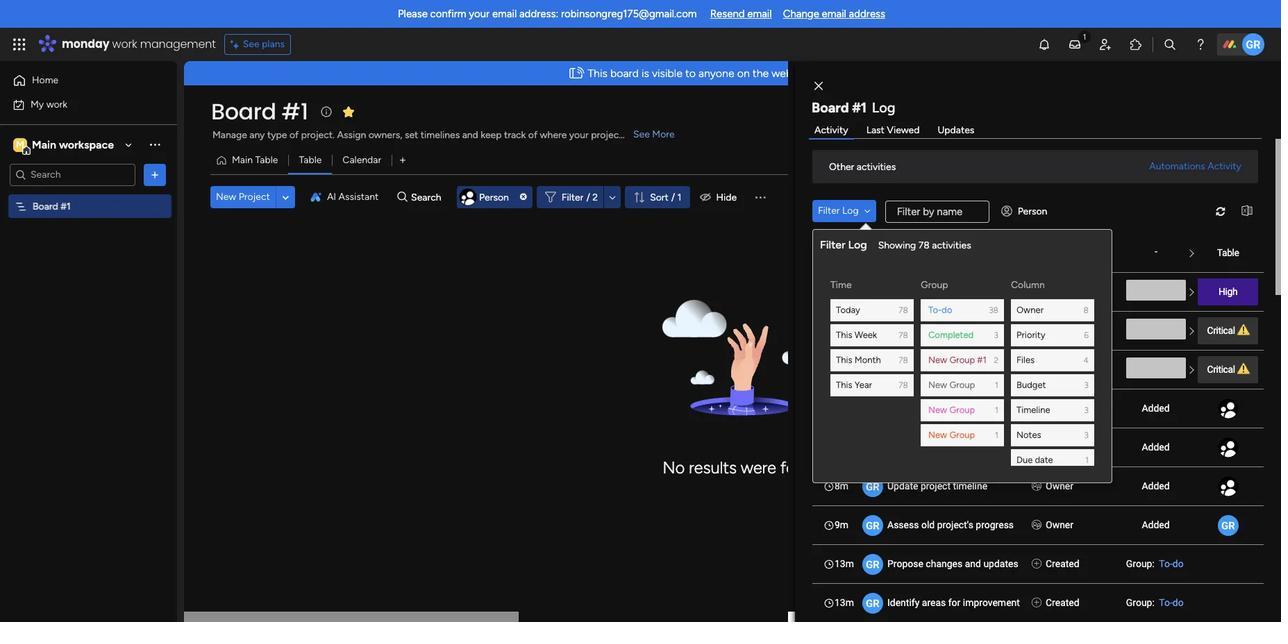 Task type: describe. For each thing, give the bounding box(es) containing it.
areas
[[922, 597, 946, 608]]

1 retrieve from the top
[[888, 325, 923, 336]]

workspace image
[[13, 137, 27, 152]]

other activities
[[829, 161, 896, 173]]

1 horizontal spatial and
[[965, 558, 981, 570]]

filter log button
[[813, 200, 876, 222]]

with
[[796, 67, 817, 80]]

help button
[[1164, 583, 1212, 606]]

monday
[[62, 36, 109, 52]]

0 vertical spatial and
[[462, 129, 478, 141]]

3 for completed
[[994, 330, 999, 340]]

0 vertical spatial log
[[872, 99, 896, 116]]

do for updates
[[1173, 558, 1184, 570]]

13m for propose changes and updates
[[835, 558, 854, 570]]

added for second v2 multiple person column icon from the bottom
[[1142, 403, 1170, 414]]

results
[[689, 458, 737, 478]]

no results were found
[[663, 458, 824, 478]]

changes
[[926, 558, 963, 570]]

1 vertical spatial activities
[[932, 240, 972, 251]]

1 goals from the top
[[975, 364, 999, 375]]

identify
[[888, 597, 920, 608]]

group: for identify areas for improvement
[[1127, 597, 1155, 608]]

3m
[[835, 247, 849, 258]]

shareable
[[828, 67, 875, 80]]

stands.
[[625, 129, 656, 141]]

notifications image
[[1038, 38, 1052, 51]]

1 left timeline
[[995, 405, 999, 415]]

log inside button
[[843, 205, 859, 217]]

1 review from the top
[[888, 364, 918, 375]]

change email address link
[[783, 8, 886, 20]]

were
[[741, 458, 777, 478]]

close image
[[815, 81, 823, 91]]

activity inside automations activity button
[[1208, 160, 1242, 172]]

to- for propose changes and updates
[[1160, 558, 1173, 570]]

1 files from the top
[[979, 325, 997, 336]]

add view image
[[400, 155, 406, 166]]

help
[[1175, 587, 1200, 601]]

assess for 8m
[[888, 286, 919, 297]]

0 vertical spatial 2
[[593, 191, 598, 203]]

#1 up last at the top right of page
[[852, 99, 867, 116]]

8m for assess
[[835, 286, 849, 297]]

table down project.
[[299, 154, 322, 166]]

board #1 inside "list box"
[[33, 200, 71, 212]]

1 retrieve old project's files from the top
[[888, 325, 997, 336]]

monday work management
[[62, 36, 216, 52]]

table down any
[[255, 154, 278, 166]]

completed
[[929, 330, 974, 340]]

timelines
[[421, 129, 460, 141]]

1 horizontal spatial 2
[[994, 355, 999, 365]]

week
[[855, 330, 877, 340]]

time
[[831, 279, 852, 291]]

0 vertical spatial do
[[942, 305, 953, 315]]

where
[[540, 129, 567, 141]]

priority up files
[[1017, 330, 1046, 340]]

confirm
[[430, 8, 467, 20]]

assess old project's progress for owner
[[888, 520, 1014, 531]]

project's down the to-do
[[941, 325, 977, 336]]

update project timeline
[[888, 481, 988, 492]]

see for see plans
[[243, 38, 260, 50]]

track
[[504, 129, 526, 141]]

⚠️️ for retrieve old project's files
[[1238, 325, 1250, 336]]

2 review old project's goals from the top
[[888, 442, 999, 453]]

greg robinson image
[[1243, 33, 1265, 56]]

added for first v2 multiple person column icon from the bottom of the page
[[1142, 481, 1170, 492]]

type
[[267, 129, 287, 141]]

this year
[[836, 380, 872, 390]]

9m
[[835, 520, 849, 531]]

robinsongreg175@gmail.com
[[561, 8, 697, 20]]

see plans
[[243, 38, 285, 50]]

2 retrieve from the top
[[888, 403, 923, 414]]

home button
[[8, 69, 149, 92]]

filter log inside filter log button
[[818, 205, 859, 217]]

see plans button
[[224, 34, 291, 55]]

please confirm your email address: robinsongreg175@gmail.com
[[398, 8, 697, 20]]

home
[[32, 74, 58, 86]]

new project button
[[210, 186, 276, 208]]

priority for retrieve old project's files
[[1046, 325, 1077, 336]]

m
[[16, 139, 24, 150]]

options image
[[148, 168, 162, 182]]

2 review from the top
[[888, 442, 918, 453]]

78 for this week
[[899, 330, 909, 340]]

#1 inside "list box"
[[61, 200, 71, 212]]

to
[[686, 67, 696, 80]]

1 horizontal spatial board #1
[[211, 96, 308, 127]]

2 of from the left
[[529, 129, 538, 141]]

critical ⚠️️ for review old project's goals
[[1208, 364, 1250, 375]]

1 new group from the top
[[929, 380, 975, 390]]

no results image
[[663, 300, 824, 440]]

improvement
[[963, 597, 1020, 608]]

table down filter by name field
[[888, 247, 911, 258]]

1 of from the left
[[290, 129, 299, 141]]

this  board is visible to anyone on the web with a shareable link
[[588, 67, 894, 80]]

sort / 1
[[650, 191, 682, 203]]

0 vertical spatial to-
[[929, 305, 942, 315]]

address
[[849, 8, 886, 20]]

board #1 list box
[[0, 192, 177, 406]]

work for my
[[46, 98, 67, 110]]

0 horizontal spatial person button
[[457, 186, 533, 208]]

0 vertical spatial filter
[[562, 191, 584, 203]]

export to excel image
[[1236, 206, 1259, 216]]

see more
[[634, 129, 675, 140]]

priority for review old project's goals
[[1046, 364, 1077, 375]]

8m for update
[[835, 481, 849, 492]]

6
[[1084, 330, 1089, 340]]

project's down completed
[[937, 364, 973, 375]]

refresh image
[[1210, 206, 1232, 216]]

ai assistant
[[327, 191, 379, 203]]

old down the new group #1
[[925, 403, 938, 414]]

dapulse plus image
[[1032, 596, 1042, 611]]

3 for notes
[[1085, 430, 1089, 440]]

workspace selection element
[[13, 136, 116, 155]]

to- for identify areas for improvement
[[1160, 597, 1173, 608]]

main table
[[232, 154, 278, 166]]

month
[[855, 355, 881, 365]]

78 for today
[[899, 305, 909, 315]]

38
[[989, 305, 999, 315]]

1 horizontal spatial person button
[[996, 200, 1056, 222]]

my work
[[31, 98, 67, 110]]

main for main workspace
[[32, 138, 56, 151]]

1 vertical spatial filter log
[[820, 238, 867, 251]]

Filter by name field
[[885, 201, 990, 223]]

1 left the notes
[[995, 430, 999, 440]]

1 vertical spatial project
[[921, 481, 951, 492]]

project's up timeline
[[937, 442, 973, 453]]

showing
[[878, 240, 916, 251]]

this week
[[836, 330, 877, 340]]

Search in workspace field
[[29, 167, 116, 183]]

change email address
[[783, 8, 886, 20]]

today
[[836, 305, 861, 315]]

project's down the new group #1
[[941, 403, 977, 414]]

assess for 9m
[[888, 520, 919, 531]]

2 v2 multiple person column image from the top
[[1032, 518, 1042, 533]]

update
[[888, 481, 919, 492]]

select product image
[[13, 38, 26, 51]]

4
[[1084, 355, 1089, 365]]

other
[[829, 161, 855, 173]]

8
[[1084, 305, 1089, 315]]

1 right date
[[1086, 455, 1089, 465]]

main for main table
[[232, 154, 253, 166]]

1 right sort
[[678, 191, 682, 203]]

2 retrieve old project's files from the top
[[888, 403, 997, 414]]

Board #1 field
[[208, 96, 312, 127]]

8m for retrieve
[[835, 325, 849, 336]]

2 new group from the top
[[929, 405, 975, 415]]

work for monday
[[112, 36, 137, 52]]

to-do
[[929, 305, 953, 315]]

timeline
[[953, 481, 988, 492]]

workspace
[[59, 138, 114, 151]]

board inside "list box"
[[33, 200, 58, 212]]

manage
[[213, 129, 247, 141]]

1 review old project's goals from the top
[[888, 364, 999, 375]]

1 left budget
[[995, 380, 999, 390]]

last
[[867, 124, 885, 136]]

last viewed
[[867, 124, 920, 136]]

progress for priority
[[976, 286, 1014, 297]]

plans
[[262, 38, 285, 50]]

automations
[[1150, 160, 1206, 172]]

due
[[1017, 455, 1033, 465]]

0 vertical spatial angle down image
[[282, 192, 289, 202]]

due date
[[1017, 455, 1054, 465]]

please
[[398, 8, 428, 20]]

updates
[[984, 558, 1019, 570]]

78 for this month
[[899, 355, 909, 365]]

propose changes and updates
[[888, 558, 1019, 570]]

group: to-do for updates
[[1127, 558, 1184, 570]]

email for change email address
[[822, 8, 847, 20]]

hide button
[[694, 186, 745, 208]]

ai assistant button
[[305, 186, 384, 208]]

old down "update project timeline" at the bottom of page
[[922, 520, 935, 531]]

78 for this year
[[899, 380, 909, 390]]

#1 left files
[[978, 355, 987, 365]]

more
[[652, 129, 675, 140]]

automations activity
[[1150, 160, 1242, 172]]

email for resend email
[[748, 8, 772, 20]]

identify areas for improvement
[[888, 597, 1020, 608]]

board #1 log
[[812, 99, 896, 116]]

files
[[1017, 355, 1035, 365]]



Task type: vqa. For each thing, say whether or not it's contained in the screenshot.


Task type: locate. For each thing, give the bounding box(es) containing it.
0 horizontal spatial and
[[462, 129, 478, 141]]

angle down image
[[282, 192, 289, 202], [865, 206, 871, 216]]

sort
[[650, 191, 669, 203]]

0 horizontal spatial your
[[469, 8, 490, 20]]

1 vertical spatial ⚠️️
[[1238, 364, 1250, 375]]

angle down image inside filter log button
[[865, 206, 871, 216]]

1 email from the left
[[492, 8, 517, 20]]

1 vertical spatial assess old project's progress
[[888, 520, 1014, 531]]

1 horizontal spatial project
[[921, 481, 951, 492]]

0 vertical spatial filter log
[[818, 205, 859, 217]]

set
[[405, 129, 418, 141]]

of right the track
[[529, 129, 538, 141]]

1 horizontal spatial your
[[569, 129, 589, 141]]

new team image
[[457, 186, 479, 208]]

1 horizontal spatial email
[[748, 8, 772, 20]]

main inside workspace selection element
[[32, 138, 56, 151]]

goals
[[975, 364, 999, 375], [975, 442, 999, 453]]

1 vertical spatial new group
[[929, 405, 975, 415]]

0 vertical spatial assess old project's progress
[[888, 286, 1014, 297]]

2 created from the top
[[1046, 597, 1080, 608]]

v2 multiple person column image down budget
[[1032, 401, 1042, 416]]

2 vertical spatial log
[[849, 238, 867, 251]]

Search field
[[408, 188, 449, 207]]

2 group: to-do from the top
[[1127, 597, 1184, 608]]

0 vertical spatial new group
[[929, 380, 975, 390]]

for
[[949, 597, 961, 608]]

owner
[[1017, 305, 1044, 315], [1046, 403, 1074, 414], [1046, 442, 1074, 453], [1046, 481, 1074, 492], [1046, 520, 1074, 531]]

1 vertical spatial filter
[[818, 205, 840, 217]]

1 vertical spatial main
[[232, 154, 253, 166]]

0 horizontal spatial 2
[[593, 191, 598, 203]]

arrow down image
[[604, 189, 621, 206]]

3 for timeline
[[1085, 405, 1089, 415]]

a
[[819, 67, 825, 80]]

0 horizontal spatial main
[[32, 138, 56, 151]]

main
[[32, 138, 56, 151], [232, 154, 253, 166]]

new project
[[216, 191, 270, 203]]

priority left 4
[[1046, 364, 1077, 375]]

project left the stands.
[[591, 129, 623, 141]]

0 horizontal spatial of
[[290, 129, 299, 141]]

2 assess from the top
[[888, 520, 919, 531]]

2 progress from the top
[[976, 520, 1014, 531]]

78
[[919, 240, 930, 251], [899, 305, 909, 315], [899, 330, 909, 340], [899, 355, 909, 365], [899, 380, 909, 390]]

and left keep
[[462, 129, 478, 141]]

1 vertical spatial 13m
[[835, 597, 854, 608]]

review
[[888, 364, 918, 375], [888, 442, 918, 453]]

log up 3m
[[843, 205, 859, 217]]

show board description image
[[318, 105, 335, 119]]

search everything image
[[1164, 38, 1177, 51]]

1 v2 multiple person column image from the top
[[1032, 401, 1042, 416]]

priority right column on the top of page
[[1046, 286, 1077, 297]]

2 left files
[[994, 355, 999, 365]]

2 added from the top
[[1142, 442, 1170, 453]]

old
[[922, 286, 935, 297], [925, 325, 938, 336], [921, 364, 934, 375], [925, 403, 938, 414], [921, 442, 934, 453], [922, 520, 935, 531]]

3 8m from the top
[[835, 364, 849, 375]]

1 v2 multiple person column image from the top
[[1032, 440, 1042, 455]]

assess down update
[[888, 520, 919, 531]]

old up "update project timeline" at the bottom of page
[[921, 442, 934, 453]]

group: for propose changes and updates
[[1127, 558, 1155, 570]]

2 left arrow down image at left
[[593, 191, 598, 203]]

new inside button
[[216, 191, 236, 203]]

1 vertical spatial retrieve
[[888, 403, 923, 414]]

any
[[250, 129, 265, 141]]

8m down 'today'
[[835, 325, 849, 336]]

link
[[878, 67, 894, 80]]

created right dapulse plus image
[[1046, 558, 1080, 570]]

group:
[[1127, 558, 1155, 570], [1127, 597, 1155, 608]]

1 vertical spatial progress
[[976, 520, 1014, 531]]

2 vertical spatial new group
[[929, 430, 975, 440]]

priority left 6
[[1046, 325, 1077, 336]]

files left timeline
[[979, 403, 997, 414]]

78 right week
[[899, 330, 909, 340]]

goals up timeline
[[975, 442, 999, 453]]

0 vertical spatial assess
[[888, 286, 919, 297]]

1 added from the top
[[1142, 403, 1170, 414]]

board #1 up any
[[211, 96, 308, 127]]

animation image
[[565, 62, 588, 85]]

2 files from the top
[[979, 403, 997, 414]]

/ for 1
[[672, 191, 675, 203]]

1 vertical spatial critical
[[1208, 364, 1236, 375]]

0 horizontal spatial board #1
[[33, 200, 71, 212]]

assign
[[337, 129, 366, 141]]

email right resend
[[748, 8, 772, 20]]

this for this year
[[836, 380, 853, 390]]

⚠️️
[[1238, 325, 1250, 336], [1238, 364, 1250, 375]]

activity up refresh image on the top right of page
[[1208, 160, 1242, 172]]

dapulse close image
[[520, 193, 527, 201]]

78 right showing
[[919, 240, 930, 251]]

#1 up type
[[282, 96, 308, 127]]

see inside see more link
[[634, 129, 650, 140]]

1 image
[[1079, 28, 1091, 44]]

2 8m from the top
[[835, 325, 849, 336]]

1 vertical spatial do
[[1173, 558, 1184, 570]]

1 vertical spatial 2
[[994, 355, 999, 365]]

8m up 9m
[[835, 481, 849, 492]]

main right workspace image
[[32, 138, 56, 151]]

2 vertical spatial filter
[[820, 238, 846, 251]]

old down the to-do
[[925, 325, 938, 336]]

progress
[[976, 286, 1014, 297], [976, 520, 1014, 531]]

activity down board #1 log
[[815, 124, 849, 136]]

this for this month
[[836, 355, 853, 365]]

owner for first v2 multiple person column icon from the bottom of the page
[[1046, 481, 1074, 492]]

see inside see plans button
[[243, 38, 260, 50]]

0 vertical spatial critical
[[1208, 325, 1236, 336]]

manage any type of project. assign owners, set timelines and keep track of where your project stands.
[[213, 129, 656, 141]]

1 horizontal spatial of
[[529, 129, 538, 141]]

/ right sort
[[672, 191, 675, 203]]

calendar button
[[332, 149, 392, 172]]

your right where
[[569, 129, 589, 141]]

old down completed
[[921, 364, 934, 375]]

8m up 'this year'
[[835, 364, 849, 375]]

resend email link
[[710, 8, 772, 20]]

and left the updates
[[965, 558, 981, 570]]

review right month
[[888, 364, 918, 375]]

v2 multiple person column image down due date
[[1032, 479, 1042, 494]]

1 horizontal spatial activity
[[1208, 160, 1242, 172]]

1 critical from the top
[[1208, 325, 1236, 336]]

high
[[1219, 286, 1238, 297]]

2 vertical spatial do
[[1173, 597, 1184, 608]]

#1 down search in workspace field at the left of the page
[[61, 200, 71, 212]]

0 horizontal spatial project
[[591, 129, 623, 141]]

owner for second v2 multiple person column icon from the bottom
[[1046, 403, 1074, 414]]

0 vertical spatial retrieve old project's files
[[888, 325, 997, 336]]

0 horizontal spatial /
[[587, 191, 590, 203]]

0 vertical spatial main
[[32, 138, 56, 151]]

assess old project's progress up the to-do
[[888, 286, 1014, 297]]

0 vertical spatial review
[[888, 364, 918, 375]]

1 group: from the top
[[1127, 558, 1155, 570]]

1 assess from the top
[[888, 286, 919, 297]]

project's up propose changes and updates at the bottom right
[[937, 520, 974, 531]]

1 vertical spatial group:
[[1127, 597, 1155, 608]]

v2 search image
[[398, 189, 408, 205]]

2 v2 multiple person column image from the top
[[1032, 479, 1042, 494]]

13m
[[835, 558, 854, 570], [835, 597, 854, 608]]

0 vertical spatial project
[[591, 129, 623, 141]]

1 / from the left
[[587, 191, 590, 203]]

added
[[1142, 403, 1170, 414], [1142, 442, 1170, 453], [1142, 481, 1170, 492], [1142, 520, 1170, 531]]

1 vertical spatial log
[[843, 205, 859, 217]]

1 vertical spatial retrieve old project's files
[[888, 403, 997, 414]]

/ left arrow down image at left
[[587, 191, 590, 203]]

web
[[772, 67, 793, 80]]

list box containing 3m
[[813, 233, 1264, 622]]

1 vertical spatial work
[[46, 98, 67, 110]]

address:
[[520, 8, 559, 20]]

angle down image left ai logo
[[282, 192, 289, 202]]

1 horizontal spatial see
[[634, 129, 650, 140]]

1 horizontal spatial main
[[232, 154, 253, 166]]

work inside button
[[46, 98, 67, 110]]

old up the to-do
[[922, 286, 935, 297]]

filter left arrow down image at left
[[562, 191, 584, 203]]

0 vertical spatial v2 multiple person column image
[[1032, 440, 1042, 455]]

v2 multiple person column image
[[1032, 401, 1042, 416], [1032, 479, 1042, 494]]

board down search in workspace field at the left of the page
[[33, 200, 58, 212]]

to- up the help button
[[1160, 558, 1173, 570]]

timeline
[[1017, 405, 1051, 415]]

created right dapulse plus icon
[[1046, 597, 1080, 608]]

2 critical from the top
[[1208, 364, 1236, 375]]

progress up '38'
[[976, 286, 1014, 297]]

resend
[[710, 8, 745, 20]]

0 vertical spatial progress
[[976, 286, 1014, 297]]

of
[[290, 129, 299, 141], [529, 129, 538, 141]]

main inside main table button
[[232, 154, 253, 166]]

1 vertical spatial angle down image
[[865, 206, 871, 216]]

0 vertical spatial goals
[[975, 364, 999, 375]]

1 group: to-do from the top
[[1127, 558, 1184, 570]]

1 vertical spatial group: to-do
[[1127, 597, 1184, 608]]

help image
[[1194, 38, 1208, 51]]

0 vertical spatial group: to-do
[[1127, 558, 1184, 570]]

0 vertical spatial activities
[[857, 161, 896, 173]]

this for this  board is visible to anyone on the web with a shareable link
[[588, 67, 608, 80]]

showing 78 activities
[[878, 240, 972, 251]]

keep
[[481, 129, 502, 141]]

project right update
[[921, 481, 951, 492]]

email right change
[[822, 8, 847, 20]]

1 created from the top
[[1046, 558, 1080, 570]]

new group #1
[[929, 355, 987, 365]]

1 vertical spatial your
[[569, 129, 589, 141]]

priority for assess old project's progress
[[1046, 286, 1077, 297]]

0 vertical spatial board #1
[[211, 96, 308, 127]]

critical ⚠️️ for retrieve old project's files
[[1208, 325, 1250, 336]]

/ for 2
[[587, 191, 590, 203]]

0 vertical spatial see
[[243, 38, 260, 50]]

2 13m from the top
[[835, 597, 854, 608]]

year
[[855, 380, 872, 390]]

menu image
[[754, 190, 768, 204]]

new
[[216, 191, 236, 203], [929, 355, 948, 365], [929, 380, 948, 390], [929, 405, 948, 415], [929, 430, 948, 440]]

list box
[[813, 233, 1264, 622]]

ai
[[327, 191, 336, 203]]

filter log down filter log button
[[820, 238, 867, 251]]

4 8m from the top
[[835, 481, 849, 492]]

hide
[[717, 191, 737, 203]]

updates
[[938, 124, 975, 136]]

calendar
[[343, 154, 381, 166]]

v2 multiple person column image
[[1032, 440, 1042, 455], [1032, 518, 1042, 533]]

added for second v2 multiple person column image from the bottom
[[1142, 442, 1170, 453]]

progress for owner
[[976, 520, 1014, 531]]

invite members image
[[1099, 38, 1113, 51]]

2 critical ⚠️️ from the top
[[1208, 364, 1250, 375]]

to- up completed
[[929, 305, 942, 315]]

retrieve old project's files down the to-do
[[888, 325, 997, 336]]

0 vertical spatial review old project's goals
[[888, 364, 999, 375]]

0 horizontal spatial activities
[[857, 161, 896, 173]]

v2 multiple person column image up dapulse plus image
[[1032, 518, 1042, 533]]

activity
[[815, 124, 849, 136], [1208, 160, 1242, 172]]

filter up 3m
[[818, 205, 840, 217]]

1 13m from the top
[[835, 558, 854, 570]]

1 progress from the top
[[976, 286, 1014, 297]]

0 vertical spatial v2 multiple person column image
[[1032, 401, 1042, 416]]

8m for review
[[835, 364, 849, 375]]

resend email
[[710, 8, 772, 20]]

1 vertical spatial assess
[[888, 520, 919, 531]]

email left address:
[[492, 8, 517, 20]]

date
[[1035, 455, 1054, 465]]

1 vertical spatial critical ⚠️️
[[1208, 364, 1250, 375]]

0 horizontal spatial work
[[46, 98, 67, 110]]

0 vertical spatial created
[[1046, 558, 1080, 570]]

see left more at the top of page
[[634, 129, 650, 140]]

log up last at the top right of page
[[872, 99, 896, 116]]

1 ⚠️️ from the top
[[1238, 325, 1250, 336]]

board up any
[[211, 96, 276, 127]]

this left week
[[836, 330, 853, 340]]

1 vertical spatial board #1
[[33, 200, 71, 212]]

78 right the 'year'
[[899, 380, 909, 390]]

main down manage
[[232, 154, 253, 166]]

of right type
[[290, 129, 299, 141]]

13m down 9m
[[835, 558, 854, 570]]

goals left files
[[975, 364, 999, 375]]

1 horizontal spatial /
[[672, 191, 675, 203]]

see more link
[[632, 128, 676, 142]]

0 vertical spatial activity
[[815, 124, 849, 136]]

4 added from the top
[[1142, 520, 1170, 531]]

2 vertical spatial to-
[[1160, 597, 1173, 608]]

0 vertical spatial person
[[479, 191, 509, 203]]

0 vertical spatial group:
[[1127, 558, 1155, 570]]

/
[[587, 191, 590, 203], [672, 191, 675, 203]]

0 horizontal spatial email
[[492, 8, 517, 20]]

13m left identify
[[835, 597, 854, 608]]

assess old project's progress for priority
[[888, 286, 1014, 297]]

0 horizontal spatial angle down image
[[282, 192, 289, 202]]

your right confirm at the left
[[469, 8, 490, 20]]

group
[[921, 279, 949, 291], [950, 355, 975, 365], [950, 380, 975, 390], [950, 405, 975, 415], [950, 430, 975, 440]]

1 vertical spatial review old project's goals
[[888, 442, 999, 453]]

files down '38'
[[979, 325, 997, 336]]

project
[[591, 129, 623, 141], [921, 481, 951, 492]]

1 critical ⚠️️ from the top
[[1208, 325, 1250, 336]]

on
[[737, 67, 750, 80]]

#1
[[282, 96, 308, 127], [852, 99, 867, 116], [61, 200, 71, 212], [978, 355, 987, 365]]

0 horizontal spatial activity
[[815, 124, 849, 136]]

filter down filter log button
[[820, 238, 846, 251]]

this left the 'year'
[[836, 380, 853, 390]]

1
[[678, 191, 682, 203], [995, 380, 999, 390], [995, 405, 999, 415], [995, 430, 999, 440], [1086, 455, 1089, 465]]

1 horizontal spatial angle down image
[[865, 206, 871, 216]]

activities down filter by name field
[[932, 240, 972, 251]]

review old project's goals up "update project timeline" at the bottom of page
[[888, 442, 999, 453]]

board down close image
[[812, 99, 849, 116]]

0 vertical spatial your
[[469, 8, 490, 20]]

2 horizontal spatial board
[[812, 99, 849, 116]]

dapulse plus image
[[1032, 557, 1042, 572]]

3 email from the left
[[822, 8, 847, 20]]

retrieve old project's files
[[888, 325, 997, 336], [888, 403, 997, 414]]

filter inside button
[[818, 205, 840, 217]]

2 group: from the top
[[1127, 597, 1155, 608]]

ai logo image
[[310, 192, 322, 203]]

78 right month
[[899, 355, 909, 365]]

1 assess old project's progress from the top
[[888, 286, 1014, 297]]

option
[[0, 194, 177, 197]]

3 for budget
[[1085, 380, 1089, 390]]

see for see more
[[634, 129, 650, 140]]

0 horizontal spatial person
[[479, 191, 509, 203]]

0 horizontal spatial see
[[243, 38, 260, 50]]

8m
[[835, 286, 849, 297], [835, 325, 849, 336], [835, 364, 849, 375], [835, 481, 849, 492]]

apps image
[[1129, 38, 1143, 51]]

filter log up 3m
[[818, 205, 859, 217]]

0 horizontal spatial board
[[33, 200, 58, 212]]

2 goals from the top
[[975, 442, 999, 453]]

group: to-do for improvement
[[1127, 597, 1184, 608]]

workspace options image
[[148, 138, 162, 152]]

notes
[[1017, 430, 1042, 440]]

board #1 down search in workspace field at the left of the page
[[33, 200, 71, 212]]

column
[[1011, 279, 1045, 291]]

⚠️️ for review old project's goals
[[1238, 364, 1250, 375]]

inbox image
[[1068, 38, 1082, 51]]

2 / from the left
[[672, 191, 675, 203]]

retrieve old project's files down the new group #1
[[888, 403, 997, 414]]

budget
[[1017, 380, 1046, 390]]

1 vertical spatial files
[[979, 403, 997, 414]]

1 horizontal spatial person
[[1018, 205, 1048, 217]]

v2 multiple person column image down the notes
[[1032, 440, 1042, 455]]

this left the "board"
[[588, 67, 608, 80]]

assistant
[[339, 191, 379, 203]]

1 horizontal spatial activities
[[932, 240, 972, 251]]

see left plans
[[243, 38, 260, 50]]

1 8m from the top
[[835, 286, 849, 297]]

management
[[140, 36, 216, 52]]

13m for identify areas for improvement
[[835, 597, 854, 608]]

1 vertical spatial person
[[1018, 205, 1048, 217]]

1 vertical spatial created
[[1046, 597, 1080, 608]]

0 vertical spatial 13m
[[835, 558, 854, 570]]

project
[[239, 191, 270, 203]]

person button
[[457, 186, 533, 208], [996, 200, 1056, 222]]

1 vertical spatial and
[[965, 558, 981, 570]]

do for improvement
[[1173, 597, 1184, 608]]

1 vertical spatial to-
[[1160, 558, 1173, 570]]

owner for 2nd v2 multiple person column image from the top of the page
[[1046, 520, 1074, 531]]

remove from favorites image
[[342, 105, 355, 118]]

critical for review old project's goals
[[1208, 364, 1236, 375]]

propose
[[888, 558, 924, 570]]

review old project's goals down completed
[[888, 364, 999, 375]]

table button
[[289, 149, 332, 172]]

created for improvement
[[1046, 597, 1080, 608]]

1 vertical spatial review
[[888, 442, 918, 453]]

project's up the to-do
[[937, 286, 974, 297]]

filter log
[[818, 205, 859, 217], [820, 238, 867, 251]]

0 vertical spatial work
[[112, 36, 137, 52]]

assess down showing
[[888, 286, 919, 297]]

3 added from the top
[[1142, 481, 1170, 492]]

1 horizontal spatial board
[[211, 96, 276, 127]]

0 vertical spatial ⚠️️
[[1238, 325, 1250, 336]]

2
[[593, 191, 598, 203], [994, 355, 999, 365]]

review old project's goals
[[888, 364, 999, 375], [888, 442, 999, 453]]

no
[[663, 458, 685, 478]]

table
[[255, 154, 278, 166], [299, 154, 322, 166], [888, 247, 911, 258], [1218, 247, 1240, 258]]

2 ⚠️️ from the top
[[1238, 364, 1250, 375]]

review up update
[[888, 442, 918, 453]]

found
[[781, 458, 824, 478]]

78 left the to-do
[[899, 305, 909, 315]]

my
[[31, 98, 44, 110]]

this month
[[836, 355, 881, 365]]

email
[[492, 8, 517, 20], [748, 8, 772, 20], [822, 8, 847, 20]]

this left month
[[836, 355, 853, 365]]

visible
[[652, 67, 683, 80]]

critical for retrieve old project's files
[[1208, 325, 1236, 336]]

angle down image down other activities
[[865, 206, 871, 216]]

work right my at the top of page
[[46, 98, 67, 110]]

created for updates
[[1046, 558, 1080, 570]]

my work button
[[8, 93, 149, 116]]

work
[[112, 36, 137, 52], [46, 98, 67, 110]]

project's
[[937, 286, 974, 297], [941, 325, 977, 336], [937, 364, 973, 375], [941, 403, 977, 414], [937, 442, 973, 453], [937, 520, 974, 531]]

files
[[979, 325, 997, 336], [979, 403, 997, 414]]

2 email from the left
[[748, 8, 772, 20]]

1 vertical spatial v2 multiple person column image
[[1032, 479, 1042, 494]]

assess old project's progress up propose changes and updates at the bottom right
[[888, 520, 1014, 531]]

3 new group from the top
[[929, 430, 975, 440]]

table up high
[[1218, 247, 1240, 258]]

2 assess old project's progress from the top
[[888, 520, 1014, 531]]

this for this week
[[836, 330, 853, 340]]

main workspace
[[32, 138, 114, 151]]

owner for second v2 multiple person column image from the bottom
[[1046, 442, 1074, 453]]



